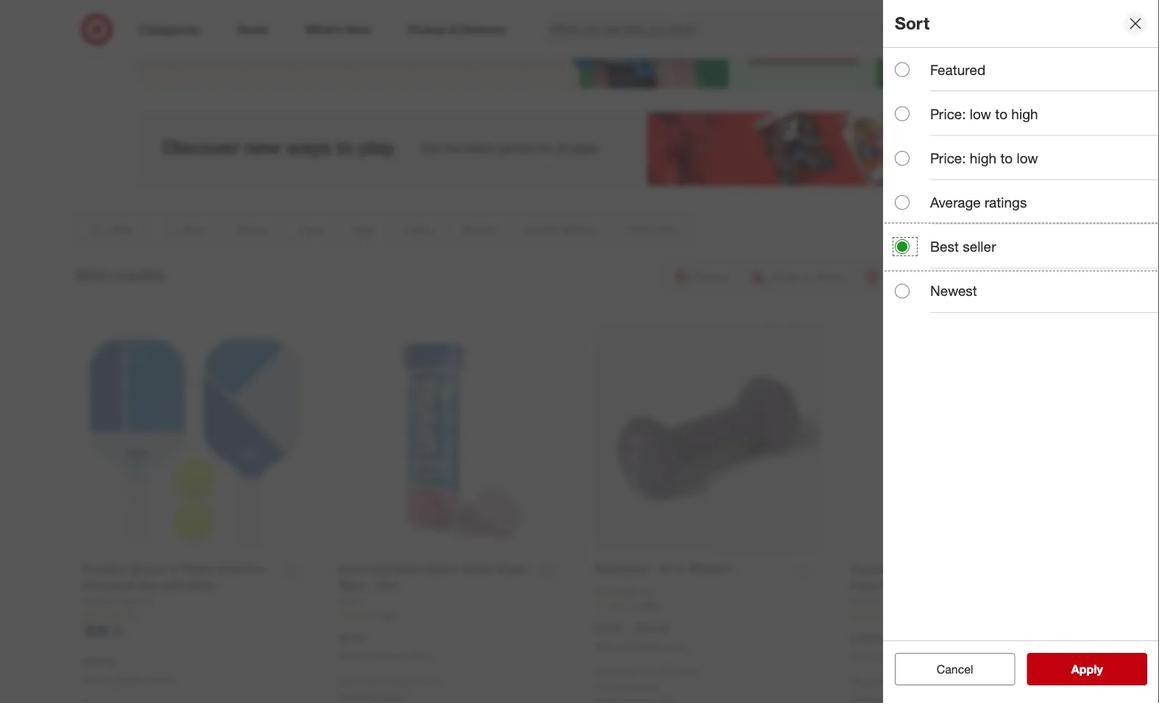Task type: vqa. For each thing, say whether or not it's contained in the screenshot.
low
yes



Task type: locate. For each thing, give the bounding box(es) containing it.
online
[[664, 640, 688, 651], [408, 650, 431, 661], [920, 651, 944, 662], [152, 674, 175, 685]]

0 horizontal spatial high
[[970, 150, 997, 167]]

search button
[[899, 13, 934, 49]]

6
[[127, 609, 132, 620]]

0 vertical spatial high
[[1012, 105, 1038, 122]]

when down $6.99
[[338, 650, 361, 661]]

1 vertical spatial high
[[970, 150, 997, 167]]

3286
[[640, 599, 659, 610]]

online down 339 link
[[408, 650, 431, 661]]

to up price: high to low
[[996, 105, 1008, 122]]

only
[[594, 666, 612, 677], [338, 676, 356, 687]]

1 horizontal spatial high
[[1012, 105, 1038, 122]]

average
[[931, 194, 981, 211]]

online down $34.99 at the bottom right
[[664, 640, 688, 651]]

only for when
[[338, 676, 356, 687]]

only ships with $35 orders down "$6.99 when purchased online"
[[338, 676, 443, 687]]

online inside "$6.99 when purchased online"
[[408, 650, 431, 661]]

orders
[[673, 666, 699, 677], [417, 676, 443, 687]]

to
[[996, 105, 1008, 122], [1001, 150, 1013, 167]]

$59.99 when purchased online
[[82, 655, 175, 685]]

purchased inside "$6.99 when purchased online"
[[363, 650, 405, 661]]

when for $499.99
[[850, 651, 873, 662]]

shipping
[[850, 675, 891, 688]]

1 horizontal spatial $35
[[657, 666, 671, 677]]

6 link
[[82, 608, 308, 621]]

1 horizontal spatial ships
[[615, 666, 636, 677]]

1 vertical spatial low
[[1017, 150, 1038, 167]]

$34.99
[[634, 621, 669, 635]]

only up free
[[594, 666, 612, 677]]

advertisement region
[[138, 112, 1021, 186]]

0 horizontal spatial only
[[338, 676, 356, 687]]

0 horizontal spatial ships
[[358, 676, 379, 687]]

purchased down $6.99
[[363, 650, 405, 661]]

0 horizontal spatial with
[[382, 676, 398, 687]]

1 horizontal spatial only
[[594, 666, 612, 677]]

purchased
[[619, 640, 662, 651], [363, 650, 405, 661], [876, 651, 918, 662], [107, 674, 149, 685]]

None radio
[[895, 62, 910, 77], [895, 151, 910, 166], [895, 284, 910, 298], [895, 62, 910, 77], [895, 151, 910, 166], [895, 284, 910, 298]]

0 horizontal spatial only ships with $35 orders
[[338, 676, 443, 687]]

price: high to low
[[931, 150, 1038, 167]]

when
[[594, 640, 617, 651], [338, 650, 361, 661], [850, 651, 873, 662], [82, 674, 105, 685]]

ships
[[615, 666, 636, 677], [358, 676, 379, 687]]

1 horizontal spatial low
[[1017, 150, 1038, 167]]

$6.99
[[338, 631, 367, 645]]

high up sponsored
[[970, 150, 997, 167]]

only for -
[[594, 666, 612, 677]]

ships up free shipping *
[[615, 666, 636, 677]]

sponsored
[[978, 187, 1021, 198]]

$4.99 - $34.99 when purchased online
[[594, 621, 688, 651]]

2 price: from the top
[[931, 150, 966, 167]]

purchased for $59.99
[[107, 674, 149, 685]]

with up 'shipping'
[[638, 666, 654, 677]]

when inside $499.99 when purchased online
[[850, 651, 873, 662]]

when down $4.99
[[594, 640, 617, 651]]

3286 link
[[594, 598, 821, 611]]

0 horizontal spatial $35
[[401, 676, 415, 687]]

purchased inside the $59.99 when purchased online
[[107, 674, 149, 685]]

624
[[76, 265, 104, 285]]

to for low
[[1001, 150, 1013, 167]]

online up available
[[920, 651, 944, 662]]

cancel
[[937, 662, 974, 676]]

$35 up *
[[657, 666, 671, 677]]

orders down "$6.99 when purchased online"
[[417, 676, 443, 687]]

None radio
[[895, 107, 910, 121], [895, 195, 910, 210], [895, 239, 910, 254], [895, 107, 910, 121], [895, 195, 910, 210], [895, 239, 910, 254]]

purchased inside $4.99 - $34.99 when purchased online
[[619, 640, 662, 651]]

only ships with $35 orders up 'shipping'
[[594, 666, 699, 677]]

1 price: from the top
[[931, 105, 966, 122]]

$499.99
[[850, 632, 892, 646]]

online down 6 link
[[152, 674, 175, 685]]

results
[[109, 265, 164, 285]]

purchased down $34.99 at the bottom right
[[619, 640, 662, 651]]

0 horizontal spatial orders
[[417, 676, 443, 687]]

search
[[899, 24, 934, 38]]

high
[[1012, 105, 1038, 122], [970, 150, 997, 167]]

orders for $34.99
[[673, 666, 699, 677]]

with for $34.99
[[638, 666, 654, 677]]

only ships with $35 orders
[[594, 666, 699, 677], [338, 676, 443, 687]]

with down "$6.99 when purchased online"
[[382, 676, 398, 687]]

with
[[638, 666, 654, 677], [382, 676, 398, 687]]

when inside "$6.99 when purchased online"
[[338, 650, 361, 661]]

online inside the $59.99 when purchased online
[[152, 674, 175, 685]]

1 horizontal spatial only ships with $35 orders
[[594, 666, 699, 677]]

0 vertical spatial price:
[[931, 105, 966, 122]]

$35 down "$6.99 when purchased online"
[[401, 676, 415, 687]]

0 vertical spatial low
[[970, 105, 992, 122]]

What can we help you find? suggestions appear below search field
[[542, 13, 909, 46]]

online inside $499.99 when purchased online
[[920, 651, 944, 662]]

free
[[594, 680, 615, 693]]

ships down "$6.99 when purchased online"
[[358, 676, 379, 687]]

1 vertical spatial to
[[1001, 150, 1013, 167]]

1 vertical spatial price:
[[931, 150, 966, 167]]

best
[[931, 238, 959, 255]]

high up price: high to low
[[1012, 105, 1038, 122]]

when for $6.99
[[338, 650, 361, 661]]

purchased for $499.99
[[876, 651, 918, 662]]

0 horizontal spatial low
[[970, 105, 992, 122]]

low
[[970, 105, 992, 122], [1017, 150, 1038, 167]]

price:
[[931, 105, 966, 122], [931, 150, 966, 167]]

low up price: high to low
[[970, 105, 992, 122]]

$4.99
[[594, 621, 623, 635]]

purchased up shipping not available
[[876, 651, 918, 662]]

price: down the "featured"
[[931, 105, 966, 122]]

0 vertical spatial to
[[996, 105, 1008, 122]]

when down $59.99
[[82, 674, 105, 685]]

purchased inside $499.99 when purchased online
[[876, 651, 918, 662]]

1 horizontal spatial orders
[[673, 666, 699, 677]]

purchased down $59.99
[[107, 674, 149, 685]]

cancel button
[[895, 653, 1016, 685]]

low up sponsored
[[1017, 150, 1038, 167]]

339 link
[[338, 608, 565, 621]]

$35
[[657, 666, 671, 677], [401, 676, 415, 687]]

online for $59.99
[[152, 674, 175, 685]]

when inside the $59.99 when purchased online
[[82, 674, 105, 685]]

orders down $4.99 - $34.99 when purchased online
[[673, 666, 699, 677]]

to up sponsored
[[1001, 150, 1013, 167]]

1 horizontal spatial with
[[638, 666, 654, 677]]

when down $499.99
[[850, 651, 873, 662]]

to for high
[[996, 105, 1008, 122]]

price: up average
[[931, 150, 966, 167]]

only down $6.99
[[338, 676, 356, 687]]



Task type: describe. For each thing, give the bounding box(es) containing it.
with for purchased
[[382, 676, 398, 687]]

shipping
[[617, 680, 657, 693]]

average ratings
[[931, 194, 1027, 211]]

price: low to high
[[931, 105, 1038, 122]]

seller
[[963, 238, 996, 255]]

newest
[[931, 282, 978, 299]]

sort
[[895, 13, 930, 34]]

ships for when
[[358, 676, 379, 687]]

when inside $4.99 - $34.99 when purchased online
[[594, 640, 617, 651]]

ratings
[[985, 194, 1027, 211]]

only ships with $35 orders for $34.99
[[594, 666, 699, 677]]

online inside $4.99 - $34.99 when purchased online
[[664, 640, 688, 651]]

339
[[384, 609, 398, 620]]

624 results
[[76, 265, 164, 285]]

not
[[894, 675, 909, 688]]

orders for purchased
[[417, 676, 443, 687]]

-
[[626, 621, 631, 635]]

free shipping *
[[594, 680, 660, 693]]

apply button
[[1027, 653, 1148, 685]]

shipping not available
[[850, 675, 952, 688]]

$35 for $34.99
[[657, 666, 671, 677]]

$59.99
[[82, 655, 117, 669]]

sort dialog
[[883, 0, 1159, 703]]

best seller
[[931, 238, 996, 255]]

only ships with $35 orders for purchased
[[338, 676, 443, 687]]

online for $6.99
[[408, 650, 431, 661]]

purchased for $6.99
[[363, 650, 405, 661]]

featured
[[931, 61, 986, 78]]

price: for price: high to low
[[931, 150, 966, 167]]

apply
[[1072, 662, 1103, 676]]

online for $499.99
[[920, 651, 944, 662]]

price: for price: low to high
[[931, 105, 966, 122]]

$35 for purchased
[[401, 676, 415, 687]]

when for $59.99
[[82, 674, 105, 685]]

*
[[657, 680, 660, 693]]

$499.99 when purchased online
[[850, 632, 944, 662]]

available
[[912, 675, 952, 688]]

ships for -
[[615, 666, 636, 677]]

$6.99 when purchased online
[[338, 631, 431, 661]]



